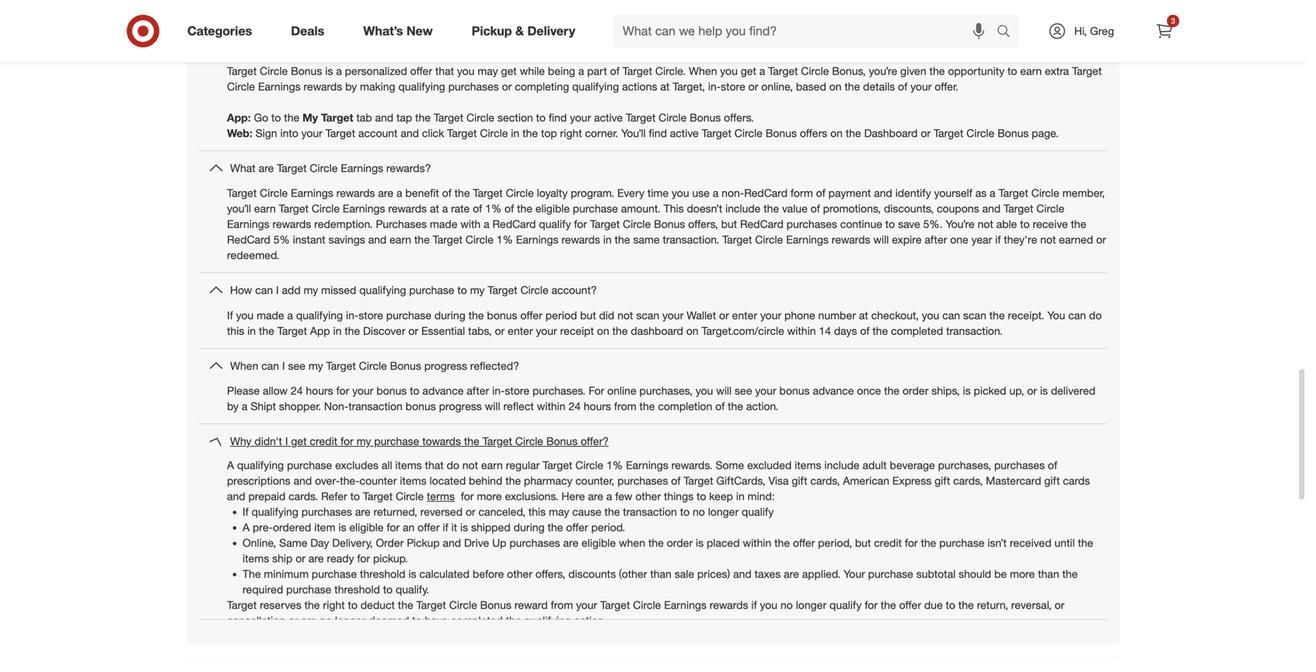 Task type: describe. For each thing, give the bounding box(es) containing it.
transaction inside terms for more exclusions. here are a few other things to keep in mind: if qualifying purchases are returned, reversed or canceled, this may cause the transaction to no longer qualify a pre-ordered item is eligible for an offer if it is shipped during the offer period. online, same day delivery, order pickup and drive up purchases are eligible when the order is placed within the offer period, but credit for the purchase isn't received until the items ship or are ready for pickup. the minimum purchase threshold is calculated before other offers, discounts (other than sale prices) and taxes are applied. your purchase subtotal should be more than the required purchase threshold to qualify. target reserves the right to deduct the target circle bonus reward from your target circle earnings rewards if you no longer qualify for the offer due to the return, reversal, or cancellation or are no longer deemed to have completed the qualifying action.
[[623, 506, 677, 520]]

search button
[[990, 14, 1027, 51]]

1 vertical spatial other
[[507, 568, 533, 582]]

qualifying down part
[[572, 80, 619, 93]]

value
[[782, 202, 808, 216]]

to right go
[[271, 111, 281, 124]]

tap
[[397, 111, 412, 124]]

pharmacy
[[524, 475, 573, 489]]

non-
[[324, 400, 349, 413]]

offer?
[[581, 435, 609, 448]]

be
[[995, 568, 1007, 582]]

wallet
[[687, 309, 716, 322]]

excluded
[[747, 460, 792, 473]]

purchases inside "target circle earnings rewards are a benefit of the target circle loyalty program. every time you use a non-redcard form of payment and identify yourself as a target circle member, you'll earn target circle earnings rewards at a rate of 1% of the eligible purchase amount. this doesn't include the value of promotions, discounts, coupons and target circle earnings rewards redemption. purchases made with a redcard qualify for target circle bonus offers, but redcard purchases continue to save 5%. you're not able to receive the redcard 5% instant savings and earn the target circle 1% earnings rewards in the same transaction. target circle earnings rewards will expire after one year if they're not earned or redeemed."
[[787, 217, 838, 231]]

refer
[[321, 491, 347, 504]]

purchases, inside the a qualifying purchase excludes all items that do not earn regular target circle 1% earnings rewards. some excluded items include adult beverage purchases, purchases of prescriptions and over-the-counter items located behind the pharmacy counter, purchases of target giftcards, visa gift cards, american express gift cards, mastercard gift cards and prepaid cards. refer to target circle
[[938, 460, 992, 473]]

bonus left once
[[780, 384, 810, 398]]

after inside "target circle earnings rewards are a benefit of the target circle loyalty program. every time you use a non-redcard form of payment and identify yourself as a target circle member, you'll earn target circle earnings rewards at a rate of 1% of the eligible purchase amount. this doesn't include the value of promotions, discounts, coupons and target circle earnings rewards redemption. purchases made with a redcard qualify for target circle bonus offers, but redcard purchases continue to save 5%. you're not able to receive the redcard 5% instant savings and earn the target circle 1% earnings rewards in the same transaction. target circle earnings rewards will expire after one year if they're not earned or redeemed."
[[925, 233, 948, 247]]

1 than from the left
[[650, 568, 672, 582]]

or up shipped
[[466, 506, 476, 520]]

to left deduct
[[348, 599, 358, 613]]

the right the until
[[1078, 537, 1094, 551]]

do inside if you made a qualifying in-store purchase during the bonus offer period but did not scan your wallet or enter your phone number at checkout, you can scan the receipt. you can do this in the target app in the discover or essential tabs, or enter your receipt on the dashboard on target.com/circle within 14 days of the completed transaction.
[[1089, 309, 1102, 322]]

discounts
[[569, 568, 616, 582]]

you're
[[946, 217, 975, 231]]

the right when
[[649, 537, 664, 551]]

a left benefit
[[397, 186, 402, 200]]

offer inside target circle bonus is a personalized offer that you may get while being a part of target circle. when you get a target circle bonus, you're given the opportunity to earn extra target circle earnings rewards by making qualifying purchases or completing qualifying actions at target, in-store or online, based on the details of your offer.
[[410, 64, 432, 78]]

should
[[959, 568, 992, 582]]

0 vertical spatial threshold
[[360, 568, 406, 582]]

purchases up mastercard
[[995, 460, 1045, 473]]

do inside the a qualifying purchase excludes all items that do not earn regular target circle 1% earnings rewards. some excluded items include adult beverage purchases, purchases of prescriptions and over-the-counter items located behind the pharmacy counter, purchases of target giftcards, visa gift cards, american express gift cards, mastercard gift cards and prepaid cards. refer to target circle
[[447, 460, 460, 473]]

the up rate
[[455, 186, 470, 200]]

or inside please allow 24 hours for your bonus to advance after in-store purchases. for online purchases, you will see your bonus advance once the order ships, is picked up, or is delivered by a shipt shopper. non-transaction bonus progress will reflect within 24 hours from the completion of the action.
[[1028, 384, 1037, 398]]

your down 'when can i see my target circle bonus progress reflected?' on the bottom of page
[[352, 384, 374, 398]]

see inside dropdown button
[[288, 359, 306, 373]]

1 vertical spatial longer
[[796, 599, 827, 613]]

rewards up 5%
[[273, 217, 311, 231]]

earn inside the a qualifying purchase excludes all items that do not earn regular target circle 1% earnings rewards. some excluded items include adult beverage purchases, purchases of prescriptions and over-the-counter items located behind the pharmacy counter, purchases of target giftcards, visa gift cards, american express gift cards, mastercard gift cards and prepaid cards. refer to target circle
[[481, 460, 503, 473]]

are down reserves
[[301, 615, 317, 629]]

the up the offer.
[[930, 64, 945, 78]]

offers
[[800, 126, 828, 140]]

you inside please allow 24 hours for your bonus to advance after in-store purchases. for online purchases, you will see your bonus advance once the order ships, is picked up, or is delivered by a shipt shopper. non-transaction bonus progress will reflect within 24 hours from the completion of the action.
[[696, 384, 713, 398]]

a inside terms for more exclusions. here are a few other things to keep in mind: if qualifying purchases are returned, reversed or canceled, this may cause the transaction to no longer qualify a pre-ordered item is eligible for an offer if it is shipped during the offer period. online, same day delivery, order pickup and drive up purchases are eligible when the order is placed within the offer period, but credit for the purchase isn't received until the items ship or are ready for pickup. the minimum purchase threshold is calculated before other offers, discounts (other than sale prices) and taxes are applied. your purchase subtotal should be more than the required purchase threshold to qualify. target reserves the right to deduct the target circle bonus reward from your target circle earnings rewards if you no longer qualify for the offer due to the return, reversal, or cancellation or are no longer deemed to have completed the qualifying action.
[[243, 522, 250, 535]]

it
[[452, 522, 457, 535]]

within inside please allow 24 hours for your bonus to advance after in-store purchases. for online purchases, you will see your bonus advance once the order ships, is picked up, or is delivered by a shipt shopper. non-transaction bonus progress will reflect within 24 hours from the completion of the action.
[[537, 400, 566, 413]]

for inside dropdown button
[[341, 435, 354, 448]]

this inside terms for more exclusions. here are a few other things to keep in mind: if qualifying purchases are returned, reversed or canceled, this may cause the transaction to no longer qualify a pre-ordered item is eligible for an offer if it is shipped during the offer period. online, same day delivery, order pickup and drive up purchases are eligible when the order is placed within the offer period, but credit for the purchase isn't received until the items ship or are ready for pickup. the minimum purchase threshold is calculated before other offers, discounts (other than sale prices) and taxes are applied. your purchase subtotal should be more than the required purchase threshold to qualify. target reserves the right to deduct the target circle bonus reward from your target circle earnings rewards if you no longer qualify for the offer due to the return, reversal, or cancellation or are no longer deemed to have completed the qualifying action.
[[529, 506, 546, 520]]

or down reserves
[[288, 615, 298, 629]]

target.com/circle
[[702, 324, 785, 338]]

in inside "target circle earnings rewards are a benefit of the target circle loyalty program. every time you use a non-redcard form of payment and identify yourself as a target circle member, you'll earn target circle earnings rewards at a rate of 1% of the eligible purchase amount. this doesn't include the value of promotions, discounts, coupons and target circle earnings rewards redemption. purchases made with a redcard qualify for target circle bonus offers, but redcard purchases continue to save 5%. you're not able to receive the redcard 5% instant savings and earn the target circle 1% earnings rewards in the same transaction. target circle earnings rewards will expire after one year if they're not earned or redeemed."
[[603, 233, 612, 247]]

the up why didn't i get credit for my purchase towards the target circle bonus offer? dropdown button
[[640, 400, 655, 413]]

ship
[[272, 553, 293, 566]]

the right rate
[[517, 202, 533, 216]]

earnings down the what are target circle earnings rewards?
[[291, 186, 333, 200]]

by inside target circle bonus is a personalized offer that you may get while being a part of target circle. when you get a target circle bonus, you're given the opportunity to earn extra target circle earnings rewards by making qualifying purchases or completing qualifying actions at target, in-store or online, based on the details of your offer.
[[345, 80, 357, 93]]

the-
[[340, 475, 360, 489]]

some
[[716, 460, 744, 473]]

made inside if you made a qualifying in-store purchase during the bonus offer period but did not scan your wallet or enter your phone number at checkout, you can scan the receipt. you can do this in the target app in the discover or essential tabs, or enter your receipt on the dashboard on target.com/circle within 14 days of the completed transaction.
[[257, 309, 284, 322]]

1 scan from the left
[[636, 309, 660, 322]]

1 horizontal spatial hours
[[584, 400, 611, 413]]

pickup.
[[373, 553, 408, 566]]

for down delivery,
[[357, 553, 370, 566]]

in right app
[[333, 324, 342, 338]]

3 gift from the left
[[1045, 475, 1060, 489]]

1 vertical spatial no
[[781, 599, 793, 613]]

period
[[546, 309, 577, 322]]

when can i see my target circle bonus progress reflected? button
[[199, 349, 1107, 383]]

include inside the a qualifying purchase excludes all items that do not earn regular target circle 1% earnings rewards. some excluded items include adult beverage purchases, purchases of prescriptions and over-the-counter items located behind the pharmacy counter, purchases of target giftcards, visa gift cards, american express gift cards, mastercard gift cards and prepaid cards. refer to target circle
[[825, 460, 860, 473]]

redcard up redeemed.
[[227, 233, 271, 247]]

web:
[[227, 126, 253, 140]]

pickup & delivery
[[472, 23, 576, 39]]

the right once
[[884, 384, 900, 398]]

you inside "target circle earnings rewards are a benefit of the target circle loyalty program. every time you use a non-redcard form of payment and identify yourself as a target circle member, you'll earn target circle earnings rewards at a rate of 1% of the eligible purchase amount. this doesn't include the value of promotions, discounts, coupons and target circle earnings rewards redemption. purchases made with a redcard qualify for target circle bonus offers, but redcard purchases continue to save 5%. you're not able to receive the redcard 5% instant savings and earn the target circle 1% earnings rewards in the same transaction. target circle earnings rewards will expire after one year if they're not earned or redeemed."
[[672, 186, 689, 200]]

rewards down continue
[[832, 233, 871, 247]]

offers, inside terms for more exclusions. here are a few other things to keep in mind: if qualifying purchases are returned, reversed or canceled, this may cause the transaction to no longer qualify a pre-ordered item is eligible for an offer if it is shipped during the offer period. online, same day delivery, order pickup and drive up purchases are eligible when the order is placed within the offer period, but credit for the purchase isn't received until the items ship or are ready for pickup. the minimum purchase threshold is calculated before other offers, discounts (other than sale prices) and taxes are applied. your purchase subtotal should be more than the required purchase threshold to qualify. target reserves the right to deduct the target circle bonus reward from your target circle earnings rewards if you no longer qualify for the offer due to the return, reversal, or cancellation or are no longer deemed to have completed the qualifying action.
[[536, 568, 566, 582]]

1 horizontal spatial get
[[501, 64, 517, 78]]

and left the taxes
[[733, 568, 752, 582]]

2 scan from the left
[[964, 309, 987, 322]]

but inside "target circle earnings rewards are a benefit of the target circle loyalty program. every time you use a non-redcard form of payment and identify yourself as a target circle member, you'll earn target circle earnings rewards at a rate of 1% of the eligible purchase amount. this doesn't include the value of promotions, discounts, coupons and target circle earnings rewards redemption. purchases made with a redcard qualify for target circle bonus offers, but redcard purchases continue to save 5%. you're not able to receive the redcard 5% instant savings and earn the target circle 1% earnings rewards in the same transaction. target circle earnings rewards will expire after one year if they're not earned or redeemed."
[[721, 217, 737, 231]]

from inside terms for more exclusions. here are a few other things to keep in mind: if qualifying purchases are returned, reversed or canceled, this may cause the transaction to no longer qualify a pre-ordered item is eligible for an offer if it is shipped during the offer period. online, same day delivery, order pickup and drive up purchases are eligible when the order is placed within the offer period, but credit for the purchase isn't received until the items ship or are ready for pickup. the minimum purchase threshold is calculated before other offers, discounts (other than sale prices) and taxes are applied. your purchase subtotal should be more than the required purchase threshold to qualify. target reserves the right to deduct the target circle bonus reward from your target circle earnings rewards if you no longer qualify for the offer due to the return, reversal, or cancellation or are no longer deemed to have completed the qualifying action.
[[551, 599, 573, 613]]

1 advance from the left
[[423, 384, 464, 398]]

my up excludes
[[357, 435, 371, 448]]

dashboard
[[865, 126, 918, 140]]

click
[[422, 126, 444, 140]]

tabs,
[[468, 324, 492, 338]]

why didn't i get credit for my purchase towards the target circle bonus offer? button
[[199, 425, 1107, 459]]

offer left 'period,'
[[793, 537, 815, 551]]

the left app
[[259, 324, 274, 338]]

1 vertical spatial 24
[[569, 400, 581, 413]]

the left due
[[881, 599, 896, 613]]

items right excluded
[[795, 460, 822, 473]]

is right ships, on the right bottom
[[963, 384, 971, 398]]

1 gift from the left
[[792, 475, 808, 489]]

on down did
[[597, 324, 610, 338]]

the left same on the top
[[615, 233, 630, 247]]

0 vertical spatial enter
[[732, 309, 758, 322]]

within inside if you made a qualifying in-store purchase during the bonus offer period but did not scan your wallet or enter your phone number at checkout, you can scan the receipt. you can do this in the target app in the discover or essential tabs, or enter your receipt on the dashboard on target.com/circle within 14 days of the completed transaction.
[[788, 324, 816, 338]]

qualify inside "target circle earnings rewards are a benefit of the target circle loyalty program. every time you use a non-redcard form of payment and identify yourself as a target circle member, you'll earn target circle earnings rewards at a rate of 1% of the eligible purchase amount. this doesn't include the value of promotions, discounts, coupons and target circle earnings rewards redemption. purchases made with a redcard qualify for target circle bonus offers, but redcard purchases continue to save 5%. you're not able to receive the redcard 5% instant savings and earn the target circle 1% earnings rewards in the same transaction. target circle earnings rewards will expire after one year if they're not earned or redeemed."
[[539, 217, 571, 231]]

0 vertical spatial 24
[[291, 384, 303, 398]]

regular
[[506, 460, 540, 473]]

the up tabs,
[[469, 309, 484, 322]]

not down receive
[[1041, 233, 1056, 247]]

opportunity
[[948, 64, 1005, 78]]

bonus inside "target circle earnings rewards are a benefit of the target circle loyalty program. every time you use a non-redcard form of payment and identify yourself as a target circle member, you'll earn target circle earnings rewards at a rate of 1% of the eligible purchase amount. this doesn't include the value of promotions, discounts, coupons and target circle earnings rewards redemption. purchases made with a redcard qualify for target circle bonus offers, but redcard purchases continue to save 5%. you're not able to receive the redcard 5% instant savings and earn the target circle 1% earnings rewards in the same transaction. target circle earnings rewards will expire after one year if they're not earned or redeemed."
[[654, 217, 685, 231]]

you
[[1048, 309, 1066, 322]]

2 advance from the left
[[813, 384, 854, 398]]

number
[[819, 309, 856, 322]]

or right reversal,
[[1055, 599, 1065, 613]]

qualifying up the "tap"
[[399, 80, 445, 93]]

but inside terms for more exclusions. here are a few other things to keep in mind: if qualifying purchases are returned, reversed or canceled, this may cause the transaction to no longer qualify a pre-ordered item is eligible for an offer if it is shipped during the offer period. online, same day delivery, order pickup and drive up purchases are eligible when the order is placed within the offer period, but credit for the purchase isn't received until the items ship or are ready for pickup. the minimum purchase threshold is calculated before other offers, discounts (other than sale prices) and taxes are applied. your purchase subtotal should be more than the required purchase threshold to qualify. target reserves the right to deduct the target circle bonus reward from your target circle earnings rewards if you no longer qualify for the offer due to the return, reversal, or cancellation or are no longer deemed to have completed the qualifying action.
[[855, 537, 871, 551]]

items inside terms for more exclusions. here are a few other things to keep in mind: if qualifying purchases are returned, reversed or canceled, this may cause the transaction to no longer qualify a pre-ordered item is eligible for an offer if it is shipped during the offer period. online, same day delivery, order pickup and drive up purchases are eligible when the order is placed within the offer period, but credit for the purchase isn't received until the items ship or are ready for pickup. the minimum purchase threshold is calculated before other offers, discounts (other than sale prices) and taxes are applied. your purchase subtotal should be more than the required purchase threshold to qualify. target reserves the right to deduct the target circle bonus reward from your target circle earnings rewards if you no longer qualify for the offer due to the return, reversal, or cancellation or are no longer deemed to have completed the qualifying action.
[[243, 553, 269, 566]]

earnings down value
[[786, 233, 829, 247]]

offers.
[[724, 111, 754, 124]]

or down same
[[296, 553, 306, 566]]

my
[[303, 111, 318, 124]]

2 vertical spatial if
[[752, 599, 757, 613]]

required
[[243, 584, 283, 598]]

redcard up value
[[744, 186, 788, 200]]

0 horizontal spatial longer
[[335, 615, 366, 629]]

bonus up why didn't i get credit for my purchase towards the target circle bonus offer?
[[406, 400, 436, 413]]

to up deduct
[[383, 584, 393, 598]]

right inside terms for more exclusions. here are a few other things to keep in mind: if qualifying purchases are returned, reversed or canceled, this may cause the transaction to no longer qualify a pre-ordered item is eligible for an offer if it is shipped during the offer period. online, same day delivery, order pickup and drive up purchases are eligible when the order is placed within the offer period, but credit for the purchase isn't received until the items ship or are ready for pickup. the minimum purchase threshold is calculated before other offers, discounts (other than sale prices) and taxes are applied. your purchase subtotal should be more than the required purchase threshold to qualify. target reserves the right to deduct the target circle bonus reward from your target circle earnings rewards if you no longer qualify for the offer due to the return, reversal, or cancellation or are no longer deemed to have completed the qualifying action.
[[323, 599, 345, 613]]

why didn't i get credit for my purchase towards the target circle bonus offer?
[[230, 435, 609, 448]]

the left value
[[764, 202, 779, 216]]

american
[[843, 475, 890, 489]]

page.
[[1032, 126, 1059, 140]]

during inside terms for more exclusions. here are a few other things to keep in mind: if qualifying purchases are returned, reversed or canceled, this may cause the transaction to no longer qualify a pre-ordered item is eligible for an offer if it is shipped during the offer period. online, same day delivery, order pickup and drive up purchases are eligible when the order is placed within the offer period, but credit for the purchase isn't received until the items ship or are ready for pickup. the minimum purchase threshold is calculated before other offers, discounts (other than sale prices) and taxes are applied. your purchase subtotal should be more than the required purchase threshold to qualify. target reserves the right to deduct the target circle bonus reward from your target circle earnings rewards if you no longer qualify for the offer due to the return, reversal, or cancellation or are no longer deemed to have completed the qualifying action.
[[514, 522, 545, 535]]

or right tabs,
[[495, 324, 505, 338]]

1 vertical spatial 1%
[[497, 233, 513, 247]]

action. inside terms for more exclusions. here are a few other things to keep in mind: if qualifying purchases are returned, reversed or canceled, this may cause the transaction to no longer qualify a pre-ordered item is eligible for an offer if it is shipped during the offer period. online, same day delivery, order pickup and drive up purchases are eligible when the order is placed within the offer period, but credit for the purchase isn't received until the items ship or are ready for pickup. the minimum purchase threshold is calculated before other offers, discounts (other than sale prices) and taxes are applied. your purchase subtotal should be more than the required purchase threshold to qualify. target reserves the right to deduct the target circle bonus reward from your target circle earnings rewards if you no longer qualify for the offer due to the return, reversal, or cancellation or are no longer deemed to have completed the qualifying action.
[[574, 615, 607, 629]]

making
[[360, 80, 396, 93]]

to down things
[[680, 506, 690, 520]]

0 vertical spatial 1%
[[485, 202, 502, 216]]

bonus left "offer?"
[[547, 435, 578, 448]]

from inside please allow 24 hours for your bonus to advance after in-store purchases. for online purchases, you will see your bonus advance once the order ships, is picked up, or is delivered by a shipt shopper. non-transaction bonus progress will reflect within 24 hours from the completion of the action.
[[614, 400, 637, 413]]

in down how at the top of page
[[247, 324, 256, 338]]

rewards up redemption.
[[336, 186, 375, 200]]

is up qualify.
[[409, 568, 417, 582]]

or right discover
[[409, 324, 418, 338]]

year
[[972, 233, 993, 247]]

minimum
[[264, 568, 309, 582]]

at inside "target circle earnings rewards are a benefit of the target circle loyalty program. every time you use a non-redcard form of payment and identify yourself as a target circle member, you'll earn target circle earnings rewards at a rate of 1% of the eligible purchase amount. this doesn't include the value of promotions, discounts, coupons and target circle earnings rewards redemption. purchases made with a redcard qualify for target circle bonus offers, but redcard purchases continue to save 5%. you're not able to receive the redcard 5% instant savings and earn the target circle 1% earnings rewards in the same transaction. target circle earnings rewards will expire after one year if they're not earned or redeemed."
[[430, 202, 439, 216]]

and up account
[[375, 111, 394, 124]]

credit inside dropdown button
[[310, 435, 338, 448]]

a left part
[[578, 64, 584, 78]]

0 horizontal spatial enter
[[508, 324, 533, 338]]

extra
[[1045, 64, 1069, 78]]

may inside terms for more exclusions. here are a few other things to keep in mind: if qualifying purchases are returned, reversed or canceled, this may cause the transaction to no longer qualify a pre-ordered item is eligible for an offer if it is shipped during the offer period. online, same day delivery, order pickup and drive up purchases are eligible when the order is placed within the offer period, but credit for the purchase isn't received until the items ship or are ready for pickup. the minimum purchase threshold is calculated before other offers, discounts (other than sale prices) and taxes are applied. your purchase subtotal should be more than the required purchase threshold to qualify. target reserves the right to deduct the target circle bonus reward from your target circle earnings rewards if you no longer qualify for the offer due to the return, reversal, or cancellation or are no longer deemed to have completed the qualifying action.
[[549, 506, 569, 520]]

delivery,
[[332, 537, 373, 551]]

prescriptions
[[227, 475, 291, 489]]

offer left due
[[899, 599, 922, 613]]

your inside terms for more exclusions. here are a few other things to keep in mind: if qualifying purchases are returned, reversed or canceled, this may cause the transaction to no longer qualify a pre-ordered item is eligible for an offer if it is shipped during the offer period. online, same day delivery, order pickup and drive up purchases are eligible when the order is placed within the offer period, but credit for the purchase isn't received until the items ship or are ready for pickup. the minimum purchase threshold is calculated before other offers, discounts (other than sale prices) and taxes are applied. your purchase subtotal should be more than the required purchase threshold to qualify. target reserves the right to deduct the target circle bonus reward from your target circle earnings rewards if you no longer qualify for the offer due to the return, reversal, or cancellation or are no longer deemed to have completed the qualifying action.
[[576, 599, 597, 613]]

1 horizontal spatial more
[[1010, 568, 1035, 582]]

tab
[[356, 111, 372, 124]]

2 vertical spatial will
[[485, 400, 501, 413]]

i for see
[[282, 359, 285, 373]]

0 vertical spatial other
[[636, 491, 661, 504]]

express
[[893, 475, 932, 489]]

on down wallet
[[687, 324, 699, 338]]

i for get
[[285, 435, 288, 448]]

and down 'as'
[[983, 202, 1001, 216]]

rewards inside terms for more exclusions. here are a few other things to keep in mind: if qualifying purchases are returned, reversed or canceled, this may cause the transaction to no longer qualify a pre-ordered item is eligible for an offer if it is shipped during the offer period. online, same day delivery, order pickup and drive up purchases are eligible when the order is placed within the offer period, but credit for the purchase isn't received until the items ship or are ready for pickup. the minimum purchase threshold is calculated before other offers, discounts (other than sale prices) and taxes are applied. your purchase subtotal should be more than the required purchase threshold to qualify. target reserves the right to deduct the target circle bonus reward from your target circle earnings rewards if you no longer qualify for the offer due to the return, reversal, or cancellation or are no longer deemed to have completed the qualifying action.
[[710, 599, 749, 613]]

store inside if you made a qualifying in-store purchase during the bonus offer period but did not scan your wallet or enter your phone number at checkout, you can scan the receipt. you can do this in the target app in the discover or essential tabs, or enter your receipt on the dashboard on target.com/circle within 14 days of the completed transaction.
[[359, 309, 383, 322]]

your down the period in the left top of the page
[[536, 324, 557, 338]]

can up transaction.
[[943, 309, 960, 322]]

up
[[492, 537, 507, 551]]

bonus left offers.
[[690, 111, 721, 124]]

didn't
[[255, 435, 282, 448]]

and down the "tap"
[[401, 126, 419, 140]]

made inside "target circle earnings rewards are a benefit of the target circle loyalty program. every time you use a non-redcard form of payment and identify yourself as a target circle member, you'll earn target circle earnings rewards at a rate of 1% of the eligible purchase amount. this doesn't include the value of promotions, discounts, coupons and target circle earnings rewards redemption. purchases made with a redcard qualify for target circle bonus offers, but redcard purchases continue to save 5%. you're not able to receive the redcard 5% instant savings and earn the target circle 1% earnings rewards in the same transaction. target circle earnings rewards will expire after one year if they're not earned or redeemed."
[[430, 217, 458, 231]]

the down bonus,
[[845, 80, 860, 93]]

What can we help you find? suggestions appear below search field
[[614, 14, 1001, 48]]

items right all
[[395, 460, 422, 473]]

rewards?
[[386, 161, 431, 175]]

completion
[[658, 400, 713, 413]]

1 horizontal spatial qualify
[[742, 506, 774, 520]]

my right "add"
[[304, 284, 318, 297]]

can right you
[[1069, 309, 1086, 322]]

5%.
[[924, 217, 943, 231]]

ready
[[327, 553, 354, 566]]

1 horizontal spatial active
[[670, 126, 699, 140]]

save
[[898, 217, 921, 231]]

purchase inside the a qualifying purchase excludes all items that do not earn regular target circle 1% earnings rewards. some excluded items include adult beverage purchases, purchases of prescriptions and over-the-counter items located behind the pharmacy counter, purchases of target giftcards, visa gift cards, american express gift cards, mastercard gift cards and prepaid cards. refer to target circle
[[287, 460, 332, 473]]

0 vertical spatial more
[[477, 491, 502, 504]]

right inside app: go to the my target tab and tap the target circle section to find your active target circle bonus offers. web: sign into your target account and click target circle in the top right corner. you'll find active target circle bonus offers on the dashboard or target circle bonus page.
[[560, 126, 582, 140]]

to inside dropdown button
[[458, 284, 467, 297]]

how can i add my missed qualifying purchase to my target circle account? button
[[199, 274, 1107, 308]]

progress inside please allow 24 hours for your bonus to advance after in-store purchases. for online purchases, you will see your bonus advance once the order ships, is picked up, or is delivered by a shipt shopper. non-transaction bonus progress will reflect within 24 hours from the completion of the action.
[[439, 400, 482, 413]]

a right 'as'
[[990, 186, 996, 200]]

expire
[[892, 233, 922, 247]]

to up they're on the right top of the page
[[1020, 217, 1030, 231]]

you down how at the top of page
[[236, 309, 254, 322]]

applied.
[[802, 568, 841, 582]]

is right up,
[[1040, 384, 1048, 398]]

discounts,
[[884, 202, 934, 216]]

prices)
[[698, 568, 730, 582]]

or up section
[[502, 80, 512, 93]]

purchase inside "target circle earnings rewards are a benefit of the target circle loyalty program. every time you use a non-redcard form of payment and identify yourself as a target circle member, you'll earn target circle earnings rewards at a rate of 1% of the eligible purchase amount. this doesn't include the value of promotions, discounts, coupons and target circle earnings rewards redemption. purchases made with a redcard qualify for target circle bonus offers, but redcard purchases continue to save 5%. you're not able to receive the redcard 5% instant savings and earn the target circle 1% earnings rewards in the same transaction. target circle earnings rewards will expire after one year if they're not earned or redeemed."
[[573, 202, 618, 216]]

you inside terms for more exclusions. here are a few other things to keep in mind: if qualifying purchases are returned, reversed or canceled, this may cause the transaction to no longer qualify a pre-ordered item is eligible for an offer if it is shipped during the offer period. online, same day delivery, order pickup and drive up purchases are eligible when the order is placed within the offer period, but credit for the purchase isn't received until the items ship or are ready for pickup. the minimum purchase threshold is calculated before other offers, discounts (other than sale prices) and taxes are applied. your purchase subtotal should be more than the required purchase threshold to qualify. target reserves the right to deduct the target circle bonus reward from your target circle earnings rewards if you no longer qualify for the offer due to the return, reversal, or cancellation or are no longer deemed to have completed the qualifying action.
[[760, 599, 778, 613]]

qualifying inside the a qualifying purchase excludes all items that do not earn regular target circle 1% earnings rewards. some excluded items include adult beverage purchases, purchases of prescriptions and over-the-counter items located behind the pharmacy counter, purchases of target giftcards, visa gift cards, american express gift cards, mastercard gift cards and prepaid cards. refer to target circle
[[237, 460, 284, 473]]

circle.
[[656, 64, 686, 78]]

my down app
[[309, 359, 323, 373]]

the down the reward on the bottom left of the page
[[506, 615, 522, 629]]

to up top
[[536, 111, 546, 124]]

purchases right 'up'
[[510, 537, 560, 551]]

after inside please allow 24 hours for your bonus to advance after in-store purchases. for online purchases, you will see your bonus advance once the order ships, is picked up, or is delivered by a shipt shopper. non-transaction bonus progress will reflect within 24 hours from the completion of the action.
[[467, 384, 489, 398]]

1 horizontal spatial longer
[[708, 506, 739, 520]]

counter
[[360, 475, 397, 489]]

you left while
[[457, 64, 475, 78]]

a inside terms for more exclusions. here are a few other things to keep in mind: if qualifying purchases are returned, reversed or canceled, this may cause the transaction to no longer qualify a pre-ordered item is eligible for an offer if it is shipped during the offer period. online, same day delivery, order pickup and drive up purchases are eligible when the order is placed within the offer period, but credit for the purchase isn't received until the items ship or are ready for pickup. the minimum purchase threshold is calculated before other offers, discounts (other than sale prices) and taxes are applied. your purchase subtotal should be more than the required purchase threshold to qualify. target reserves the right to deduct the target circle bonus reward from your target circle earnings rewards if you no longer qualify for the offer due to the return, reversal, or cancellation or are no longer deemed to have completed the qualifying action.
[[607, 491, 612, 504]]

to left have
[[412, 615, 422, 629]]

(other
[[619, 568, 647, 582]]

on inside app: go to the my target tab and tap the target circle section to find your active target circle bonus offers. web: sign into your target account and click target circle in the top right corner. you'll find active target circle bonus offers on the dashboard or target circle bonus page.
[[831, 126, 843, 140]]

rewards down program.
[[562, 233, 600, 247]]

3 link
[[1148, 14, 1182, 48]]

this inside if you made a qualifying in-store purchase during the bonus offer period but did not scan your wallet or enter your phone number at checkout, you can scan the receipt. you can do this in the target app in the discover or essential tabs, or enter your receipt on the dashboard on target.com/circle within 14 days of the completed transaction.
[[227, 324, 244, 338]]

the up into
[[284, 111, 300, 124]]

target circle earnings rewards are a benefit of the target circle loyalty program. every time you use a non-redcard form of payment and identify yourself as a target circle member, you'll earn target circle earnings rewards at a rate of 1% of the eligible purchase amount. this doesn't include the value of promotions, discounts, coupons and target circle earnings rewards redemption. purchases made with a redcard qualify for target circle bonus offers, but redcard purchases continue to save 5%. you're not able to receive the redcard 5% instant savings and earn the target circle 1% earnings rewards in the same transaction. target circle earnings rewards will expire after one year if they're not earned or redeemed.
[[227, 186, 1106, 262]]

behind
[[469, 475, 503, 489]]

over-
[[315, 475, 340, 489]]

reflected?
[[470, 359, 519, 373]]

1 vertical spatial eligible
[[349, 522, 384, 535]]

counter,
[[576, 475, 615, 489]]

and up discounts,
[[874, 186, 893, 200]]

to right due
[[946, 599, 956, 613]]

received
[[1010, 537, 1052, 551]]

not up year
[[978, 217, 994, 231]]

earn right you'll
[[254, 202, 276, 216]]

able
[[997, 217, 1017, 231]]

not inside if you made a qualifying in-store purchase during the bonus offer period but did not scan your wallet or enter your phone number at checkout, you can scan the receipt. you can do this in the target app in the discover or essential tabs, or enter your receipt on the dashboard on target.com/circle within 14 days of the completed transaction.
[[618, 309, 633, 322]]

you up offers.
[[720, 64, 738, 78]]

bonus inside terms for more exclusions. here are a few other things to keep in mind: if qualifying purchases are returned, reversed or canceled, this may cause the transaction to no longer qualify a pre-ordered item is eligible for an offer if it is shipped during the offer period. online, same day delivery, order pickup and drive up purchases are eligible when the order is placed within the offer period, but credit for the purchase isn't received until the items ship or are ready for pickup. the minimum purchase threshold is calculated before other offers, discounts (other than sale prices) and taxes are applied. your purchase subtotal should be more than the required purchase threshold to qualify. target reserves the right to deduct the target circle bonus reward from your target circle earnings rewards if you no longer qualify for the offer due to the return, reversal, or cancellation or are no longer deemed to have completed the qualifying action.
[[480, 599, 512, 613]]

while
[[520, 64, 545, 78]]

details
[[863, 80, 895, 93]]

the inside the a qualifying purchase excludes all items that do not earn regular target circle 1% earnings rewards. some excluded items include adult beverage purchases, purchases of prescriptions and over-the-counter items located behind the pharmacy counter, purchases of target giftcards, visa gift cards, american express gift cards, mastercard gift cards and prepaid cards. refer to target circle
[[506, 475, 521, 489]]

earnings inside the a qualifying purchase excludes all items that do not earn regular target circle 1% earnings rewards. some excluded items include adult beverage purchases, purchases of prescriptions and over-the-counter items located behind the pharmacy counter, purchases of target giftcards, visa gift cards, american express gift cards, mastercard gift cards and prepaid cards. refer to target circle
[[626, 460, 669, 473]]

earnings up redemption.
[[343, 202, 385, 216]]

what are target circle earnings rewards?
[[230, 161, 431, 175]]

subtotal
[[917, 568, 956, 582]]

purchases up "item"
[[302, 506, 352, 520]]

how
[[230, 284, 252, 297]]

mind:
[[748, 491, 775, 504]]

allow
[[263, 384, 288, 398]]

receipt.
[[1008, 309, 1045, 322]]

earnings inside target circle bonus is a personalized offer that you may get while being a part of target circle. when you get a target circle bonus, you're given the opportunity to earn extra target circle earnings rewards by making qualifying purchases or completing qualifying actions at target, in-store or online, based on the details of your offer.
[[258, 80, 301, 93]]

to inside please allow 24 hours for your bonus to advance after in-store purchases. for online purchases, you will see your bonus advance once the order ships, is picked up, or is delivered by a shipt shopper. non-transaction bonus progress will reflect within 24 hours from the completion of the action.
[[410, 384, 420, 398]]

are down the cause
[[563, 537, 579, 551]]

for left an
[[387, 522, 400, 535]]

on inside target circle bonus is a personalized offer that you may get while being a part of target circle. when you get a target circle bonus, you're given the opportunity to earn extra target circle earnings rewards by making qualifying purchases or completing qualifying actions at target, in-store or online, based on the details of your offer.
[[830, 80, 842, 93]]

identify
[[896, 186, 931, 200]]

returned,
[[374, 506, 417, 520]]

missed
[[321, 284, 356, 297]]

0 horizontal spatial hours
[[306, 384, 333, 398]]

is right "item"
[[339, 522, 346, 535]]

you right checkout, on the right top
[[922, 309, 940, 322]]

is left placed
[[696, 537, 704, 551]]

bonus inside target circle bonus is a personalized offer that you may get while being a part of target circle. when you get a target circle bonus, you're given the opportunity to earn extra target circle earnings rewards by making qualifying purchases or completing qualifying actions at target, in-store or online, based on the details of your offer.
[[291, 64, 322, 78]]

if you made a qualifying in-store purchase during the bonus offer period but did not scan your wallet or enter your phone number at checkout, you can scan the receipt. you can do this in the target app in the discover or essential tabs, or enter your receipt on the dashboard on target.com/circle within 14 days of the completed transaction.
[[227, 309, 1102, 338]]



Task type: locate. For each thing, give the bounding box(es) containing it.
earnings inside dropdown button
[[341, 161, 383, 175]]

will inside "target circle earnings rewards are a benefit of the target circle loyalty program. every time you use a non-redcard form of payment and identify yourself as a target circle member, you'll earn target circle earnings rewards at a rate of 1% of the eligible purchase amount. this doesn't include the value of promotions, discounts, coupons and target circle earnings rewards redemption. purchases made with a redcard qualify for target circle bonus offers, but redcard purchases continue to save 5%. you're not able to receive the redcard 5% instant savings and earn the target circle 1% earnings rewards in the same transaction. target circle earnings rewards will expire after one year if they're not earned or redeemed."
[[874, 233, 889, 247]]

1 vertical spatial store
[[359, 309, 383, 322]]

2 gift from the left
[[935, 475, 951, 489]]

within up the taxes
[[743, 537, 772, 551]]

5%
[[274, 233, 290, 247]]

2 horizontal spatial longer
[[796, 599, 827, 613]]

1 vertical spatial order
[[667, 537, 693, 551]]

2 vertical spatial no
[[320, 615, 332, 629]]

0 vertical spatial active
[[594, 111, 623, 124]]

i for add
[[276, 284, 279, 297]]

given
[[901, 64, 927, 78]]

or left online,
[[749, 80, 759, 93]]

0 vertical spatial hours
[[306, 384, 333, 398]]

0 vertical spatial pickup
[[472, 23, 512, 39]]

you'll
[[227, 202, 251, 216]]

at inside target circle bonus is a personalized offer that you may get while being a part of target circle. when you get a target circle bonus, you're given the opportunity to earn extra target circle earnings rewards by making qualifying purchases or completing qualifying actions at target, in-store or online, based on the details of your offer.
[[661, 80, 670, 93]]

payment
[[829, 186, 871, 200]]

2 vertical spatial at
[[859, 309, 869, 322]]

1 horizontal spatial from
[[614, 400, 637, 413]]

purchase up essential
[[409, 284, 455, 297]]

qualify down loyalty
[[539, 217, 571, 231]]

purchase inside if you made a qualifying in-store purchase during the bonus offer period but did not scan your wallet or enter your phone number at checkout, you can scan the receipt. you can do this in the target app in the discover or essential tabs, or enter your receipt on the dashboard on target.com/circle within 14 days of the completed transaction.
[[386, 309, 432, 322]]

eligible down period.
[[582, 537, 616, 551]]

0 vertical spatial order
[[903, 384, 929, 398]]

reward
[[515, 599, 548, 613]]

credit inside terms for more exclusions. here are a few other things to keep in mind: if qualifying purchases are returned, reversed or canceled, this may cause the transaction to no longer qualify a pre-ordered item is eligible for an offer if it is shipped during the offer period. online, same day delivery, order pickup and drive up purchases are eligible when the order is placed within the offer period, but credit for the purchase isn't received until the items ship or are ready for pickup. the minimum purchase threshold is calculated before other offers, discounts (other than sale prices) and taxes are applied. your purchase subtotal should be more than the required purchase threshold to qualify. target reserves the right to deduct the target circle bonus reward from your target circle earnings rewards if you no longer qualify for the offer due to the return, reversal, or cancellation or are no longer deemed to have completed the qualifying action.
[[874, 537, 902, 551]]

part
[[587, 64, 607, 78]]

0 vertical spatial purchases,
[[640, 384, 693, 398]]

please
[[227, 384, 260, 398]]

the inside dropdown button
[[464, 435, 480, 448]]

not up behind
[[463, 460, 478, 473]]

0 vertical spatial if
[[996, 233, 1001, 247]]

1 horizontal spatial this
[[529, 506, 546, 520]]

pickup down an
[[407, 537, 440, 551]]

transaction inside please allow 24 hours for your bonus to advance after in-store purchases. for online purchases, you will see your bonus advance once the order ships, is picked up, or is delivered by a shipt shopper. non-transaction bonus progress will reflect within 24 hours from the completion of the action.
[[349, 400, 403, 413]]

a inside please allow 24 hours for your bonus to advance after in-store purchases. for online purchases, you will see your bonus advance once the order ships, is picked up, or is delivered by a shipt shopper. non-transaction bonus progress will reflect within 24 hours from the completion of the action.
[[242, 400, 248, 413]]

for inside "target circle earnings rewards are a benefit of the target circle loyalty program. every time you use a non-redcard form of payment and identify yourself as a target circle member, you'll earn target circle earnings rewards at a rate of 1% of the eligible purchase amount. this doesn't include the value of promotions, discounts, coupons and target circle earnings rewards redemption. purchases made with a redcard qualify for target circle bonus offers, but redcard purchases continue to save 5%. you're not able to receive the redcard 5% instant savings and earn the target circle 1% earnings rewards in the same transaction. target circle earnings rewards will expire after one year if they're not earned or redeemed."
[[574, 217, 587, 231]]

0 vertical spatial after
[[925, 233, 948, 247]]

1 horizontal spatial when
[[689, 64, 717, 78]]

completed right have
[[451, 615, 503, 629]]

in inside app: go to the my target tab and tap the target circle section to find your active target circle bonus offers. web: sign into your target account and click target circle in the top right corner. you'll find active target circle bonus offers on the dashboard or target circle bonus page.
[[511, 126, 520, 140]]

the up transaction.
[[990, 309, 1005, 322]]

during inside if you made a qualifying in-store purchase during the bonus offer period but did not scan your wallet or enter your phone number at checkout, you can scan the receipt. you can do this in the target app in the discover or essential tabs, or enter your receipt on the dashboard on target.com/circle within 14 days of the completed transaction.
[[435, 309, 466, 322]]

the down purchases
[[414, 233, 430, 247]]

cause
[[572, 506, 602, 520]]

period,
[[818, 537, 852, 551]]

order inside please allow 24 hours for your bonus to advance after in-store purchases. for online purchases, you will see your bonus advance once the order ships, is picked up, or is delivered by a shipt shopper. non-transaction bonus progress will reflect within 24 hours from the completion of the action.
[[903, 384, 929, 398]]

progress down essential
[[424, 359, 467, 373]]

1 vertical spatial threshold
[[335, 584, 380, 598]]

in- down reflected?
[[492, 384, 505, 398]]

transaction
[[349, 400, 403, 413], [623, 506, 677, 520]]

0 vertical spatial transaction
[[349, 400, 403, 413]]

0 horizontal spatial store
[[359, 309, 383, 322]]

of inside if you made a qualifying in-store purchase during the bonus offer period but did not scan your wallet or enter your phone number at checkout, you can scan the receipt. you can do this in the target app in the discover or essential tabs, or enter your receipt on the dashboard on target.com/circle within 14 days of the completed transaction.
[[860, 324, 870, 338]]

1 horizontal spatial cards,
[[954, 475, 983, 489]]

is inside target circle bonus is a personalized offer that you may get while being a part of target circle. when you get a target circle bonus, you're given the opportunity to earn extra target circle earnings rewards by making qualifying purchases or completing qualifying actions at target, in-store or online, based on the details of your offer.
[[325, 64, 333, 78]]

pre-
[[253, 522, 273, 535]]

personalized
[[345, 64, 407, 78]]

scan up dashboard
[[636, 309, 660, 322]]

this
[[664, 202, 684, 216]]

before
[[473, 568, 504, 582]]

action. inside please allow 24 hours for your bonus to advance after in-store purchases. for online purchases, you will see your bonus advance once the order ships, is picked up, or is delivered by a shipt shopper. non-transaction bonus progress will reflect within 24 hours from the completion of the action.
[[747, 400, 779, 413]]

if inside "target circle earnings rewards are a benefit of the target circle loyalty program. every time you use a non-redcard form of payment and identify yourself as a target circle member, you'll earn target circle earnings rewards at a rate of 1% of the eligible purchase amount. this doesn't include the value of promotions, discounts, coupons and target circle earnings rewards redemption. purchases made with a redcard qualify for target circle bonus offers, but redcard purchases continue to save 5%. you're not able to receive the redcard 5% instant savings and earn the target circle 1% earnings rewards in the same transaction. target circle earnings rewards will expire after one year if they're not earned or redeemed."
[[996, 233, 1001, 247]]

find
[[549, 111, 567, 124], [649, 126, 667, 140]]

action.
[[747, 400, 779, 413], [574, 615, 607, 629]]

app:
[[227, 111, 251, 124]]

1 horizontal spatial transaction
[[623, 506, 677, 520]]

1 vertical spatial from
[[551, 599, 573, 613]]

exclusions.
[[505, 491, 559, 504]]

terms link
[[427, 491, 455, 504]]

completed down checkout, on the right top
[[891, 324, 944, 338]]

progress up towards
[[439, 400, 482, 413]]

1 horizontal spatial order
[[903, 384, 929, 398]]

an
[[403, 522, 415, 535]]

threshold
[[360, 568, 406, 582], [335, 584, 380, 598]]

2 than from the left
[[1038, 568, 1060, 582]]

at inside if you made a qualifying in-store purchase during the bonus offer period but did not scan your wallet or enter your phone number at checkout, you can scan the receipt. you can do this in the target app in the discover or essential tabs, or enter your receipt on the dashboard on target.com/circle within 14 days of the completed transaction.
[[859, 309, 869, 322]]

store inside please allow 24 hours for your bonus to advance after in-store purchases. for online purchases, you will see your bonus advance once the order ships, is picked up, or is delivered by a shipt shopper. non-transaction bonus progress will reflect within 24 hours from the completion of the action.
[[505, 384, 530, 398]]

section
[[498, 111, 533, 124]]

active up corner. at the left of the page
[[594, 111, 623, 124]]

qualify down mind:
[[742, 506, 774, 520]]

transaction.
[[947, 324, 1003, 338]]

the down the here on the left bottom
[[548, 522, 563, 535]]

0 horizontal spatial see
[[288, 359, 306, 373]]

prepaid
[[248, 491, 286, 504]]

more
[[477, 491, 502, 504], [1010, 568, 1035, 582]]

add
[[282, 284, 301, 297]]

as
[[976, 186, 987, 200]]

eligible down loyalty
[[536, 202, 570, 216]]

if down the taxes
[[752, 599, 757, 613]]

same
[[633, 233, 660, 247]]

the up earned
[[1071, 217, 1087, 231]]

0 horizontal spatial if
[[443, 522, 448, 535]]

online
[[608, 384, 637, 398]]

at down benefit
[[430, 202, 439, 216]]

include inside "target circle earnings rewards are a benefit of the target circle loyalty program. every time you use a non-redcard form of payment and identify yourself as a target circle member, you'll earn target circle earnings rewards at a rate of 1% of the eligible purchase amount. this doesn't include the value of promotions, discounts, coupons and target circle earnings rewards redemption. purchases made with a redcard qualify for target circle bonus offers, but redcard purchases continue to save 5%. you're not able to receive the redcard 5% instant savings and earn the target circle 1% earnings rewards in the same transaction. target circle earnings rewards will expire after one year if they're not earned or redeemed."
[[726, 202, 761, 216]]

credit
[[310, 435, 338, 448], [874, 537, 902, 551]]

0 vertical spatial credit
[[310, 435, 338, 448]]

1 horizontal spatial find
[[649, 126, 667, 140]]

0 horizontal spatial 24
[[291, 384, 303, 398]]

1 horizontal spatial purchases,
[[938, 460, 992, 473]]

earn down purchases
[[390, 233, 411, 247]]

2 horizontal spatial qualify
[[830, 599, 862, 613]]

0 horizontal spatial after
[[467, 384, 489, 398]]

for
[[574, 217, 587, 231], [336, 384, 349, 398], [341, 435, 354, 448], [461, 491, 474, 504], [387, 522, 400, 535], [905, 537, 918, 551], [357, 553, 370, 566], [865, 599, 878, 613]]

if down prepaid
[[243, 506, 249, 520]]

mastercard
[[986, 475, 1042, 489]]

1 horizontal spatial see
[[735, 384, 752, 398]]

0 horizontal spatial scan
[[636, 309, 660, 322]]

2 horizontal spatial within
[[788, 324, 816, 338]]

right
[[560, 126, 582, 140], [323, 599, 345, 613]]

in- inside target circle bonus is a personalized offer that you may get while being a part of target circle. when you get a target circle bonus, you're given the opportunity to earn extra target circle earnings rewards by making qualifying purchases or completing qualifying actions at target, in-store or online, based on the details of your offer.
[[708, 80, 721, 93]]

0 vertical spatial find
[[549, 111, 567, 124]]

cancellation
[[227, 615, 285, 629]]

1 horizontal spatial during
[[514, 522, 545, 535]]

my up tabs,
[[470, 284, 485, 297]]

0 horizontal spatial active
[[594, 111, 623, 124]]

2 vertical spatial within
[[743, 537, 772, 551]]

based
[[796, 80, 827, 93]]

eligible inside "target circle earnings rewards are a benefit of the target circle loyalty program. every time you use a non-redcard form of payment and identify yourself as a target circle member, you'll earn target circle earnings rewards at a rate of 1% of the eligible purchase amount. this doesn't include the value of promotions, discounts, coupons and target circle earnings rewards redemption. purchases made with a redcard qualify for target circle bonus offers, but redcard purchases continue to save 5%. you're not able to receive the redcard 5% instant savings and earn the target circle 1% earnings rewards in the same transaction. target circle earnings rewards will expire after one year if they're not earned or redeemed."
[[536, 202, 570, 216]]

0 horizontal spatial if
[[227, 309, 233, 322]]

completed inside terms for more exclusions. here are a few other things to keep in mind: if qualifying purchases are returned, reversed or canceled, this may cause the transaction to no longer qualify a pre-ordered item is eligible for an offer if it is shipped during the offer period. online, same day delivery, order pickup and drive up purchases are eligible when the order is placed within the offer period, but credit for the purchase isn't received until the items ship or are ready for pickup. the minimum purchase threshold is calculated before other offers, discounts (other than sale prices) and taxes are applied. your purchase subtotal should be more than the required purchase threshold to qualify. target reserves the right to deduct the target circle bonus reward from your target circle earnings rewards if you no longer qualify for the offer due to the return, reversal, or cancellation or are no longer deemed to have completed the qualifying action.
[[451, 615, 503, 629]]

purchase right your on the bottom right
[[868, 568, 914, 582]]

right right top
[[560, 126, 582, 140]]

credit right 'period,'
[[874, 537, 902, 551]]

for down behind
[[461, 491, 474, 504]]

1 horizontal spatial gift
[[935, 475, 951, 489]]

keep
[[709, 491, 733, 504]]

eligible up delivery,
[[349, 522, 384, 535]]

with
[[461, 217, 481, 231]]

1 vertical spatial i
[[282, 359, 285, 373]]

0 horizontal spatial gift
[[792, 475, 808, 489]]

1 vertical spatial action.
[[574, 615, 607, 629]]

you up the "this"
[[672, 186, 689, 200]]

or right dashboard
[[921, 126, 931, 140]]

visa
[[769, 475, 789, 489]]

14
[[819, 324, 831, 338]]

store
[[721, 80, 746, 93], [359, 309, 383, 322], [505, 384, 530, 398]]

or inside "target circle earnings rewards are a benefit of the target circle loyalty program. every time you use a non-redcard form of payment and identify yourself as a target circle member, you'll earn target circle earnings rewards at a rate of 1% of the eligible purchase amount. this doesn't include the value of promotions, discounts, coupons and target circle earnings rewards redemption. purchases made with a redcard qualify for target circle bonus offers, but redcard purchases continue to save 5%. you're not able to receive the redcard 5% instant savings and earn the target circle 1% earnings rewards in the same transaction. target circle earnings rewards will expire after one year if they're not earned or redeemed."
[[1097, 233, 1106, 247]]

2 vertical spatial eligible
[[582, 537, 616, 551]]

every
[[618, 186, 645, 200]]

are left returned, on the left of the page
[[355, 506, 371, 520]]

the up the taxes
[[775, 537, 790, 551]]

earn left extra
[[1021, 64, 1042, 78]]

during
[[435, 309, 466, 322], [514, 522, 545, 535]]

order inside terms for more exclusions. here are a few other things to keep in mind: if qualifying purchases are returned, reversed or canceled, this may cause the transaction to no longer qualify a pre-ordered item is eligible for an offer if it is shipped during the offer period. online, same day delivery, order pickup and drive up purchases are eligible when the order is placed within the offer period, but credit for the purchase isn't received until the items ship or are ready for pickup. the minimum purchase threshold is calculated before other offers, discounts (other than sale prices) and taxes are applied. your purchase subtotal should be more than the required purchase threshold to qualify. target reserves the right to deduct the target circle bonus reward from your target circle earnings rewards if you no longer qualify for the offer due to the return, reversal, or cancellation or are no longer deemed to have completed the qualifying action.
[[667, 537, 693, 551]]

qualifying inside if you made a qualifying in-store purchase during the bonus offer period but did not scan your wallet or enter your phone number at checkout, you can scan the receipt. you can do this in the target app in the discover or essential tabs, or enter your receipt on the dashboard on target.com/circle within 14 days of the completed transaction.
[[296, 309, 343, 322]]

qualify
[[539, 217, 571, 231], [742, 506, 774, 520], [830, 599, 862, 613]]

0 horizontal spatial in-
[[346, 309, 359, 322]]

drive
[[464, 537, 489, 551]]

1 vertical spatial when
[[230, 359, 258, 373]]

of
[[610, 64, 620, 78], [898, 80, 908, 93], [442, 186, 452, 200], [816, 186, 826, 200], [473, 202, 482, 216], [505, 202, 514, 216], [811, 202, 820, 216], [860, 324, 870, 338], [716, 400, 725, 413], [1048, 460, 1058, 473], [671, 475, 681, 489]]

the left discover
[[345, 324, 360, 338]]

1 vertical spatial active
[[670, 126, 699, 140]]

the left return,
[[959, 599, 974, 613]]

0 vertical spatial store
[[721, 80, 746, 93]]

1 horizontal spatial if
[[752, 599, 757, 613]]

at down circle.
[[661, 80, 670, 93]]

within
[[788, 324, 816, 338], [537, 400, 566, 413], [743, 537, 772, 551]]

bonus down deals
[[291, 64, 322, 78]]

a right with
[[484, 217, 490, 231]]

than left sale
[[650, 568, 672, 582]]

purchase down minimum
[[286, 584, 332, 598]]

3
[[1171, 16, 1176, 26]]

terms for more exclusions. here are a few other things to keep in mind: if qualifying purchases are returned, reversed or canceled, this may cause the transaction to no longer qualify a pre-ordered item is eligible for an offer if it is shipped during the offer period. online, same day delivery, order pickup and drive up purchases are eligible when the order is placed within the offer period, but credit for the purchase isn't received until the items ship or are ready for pickup. the minimum purchase threshold is calculated before other offers, discounts (other than sale prices) and taxes are applied. your purchase subtotal should be more than the required purchase threshold to qualify. target reserves the right to deduct the target circle bonus reward from your target circle earnings rewards if you no longer qualify for the offer due to the return, reversal, or cancellation or are no longer deemed to have completed the qualifying action.
[[227, 491, 1094, 629]]

that inside target circle bonus is a personalized offer that you may get while being a part of target circle. when you get a target circle bonus, you're given the opportunity to earn extra target circle earnings rewards by making qualifying purchases or completing qualifying actions at target, in-store or online, based on the details of your offer.
[[435, 64, 454, 78]]

when inside target circle bonus is a personalized offer that you may get while being a part of target circle. when you get a target circle bonus, you're given the opportunity to earn extra target circle earnings rewards by making qualifying purchases or completing qualifying actions at target, in-store or online, based on the details of your offer.
[[689, 64, 717, 78]]

find up top
[[549, 111, 567, 124]]

why
[[230, 435, 252, 448]]

the
[[243, 568, 261, 582]]

0 horizontal spatial cards,
[[811, 475, 840, 489]]

0 vertical spatial within
[[788, 324, 816, 338]]

in down section
[[511, 126, 520, 140]]

or right wallet
[[719, 309, 729, 322]]

0 vertical spatial but
[[721, 217, 737, 231]]

are
[[259, 161, 274, 175], [378, 186, 394, 200], [588, 491, 604, 504], [355, 506, 371, 520], [563, 537, 579, 551], [309, 553, 324, 566], [784, 568, 799, 582], [301, 615, 317, 629]]

to inside target circle bonus is a personalized offer that you may get while being a part of target circle. when you get a target circle bonus, you're given the opportunity to earn extra target circle earnings rewards by making qualifying purchases or completing qualifying actions at target, in-store or online, based on the details of your offer.
[[1008, 64, 1018, 78]]

0 vertical spatial i
[[276, 284, 279, 297]]

2 vertical spatial longer
[[335, 615, 366, 629]]

if inside if you made a qualifying in-store purchase during the bonus offer period but did not scan your wallet or enter your phone number at checkout, you can scan the receipt. you can do this in the target app in the discover or essential tabs, or enter your receipt on the dashboard on target.com/circle within 14 days of the completed transaction.
[[227, 309, 233, 322]]

purchases,
[[640, 384, 693, 398], [938, 460, 992, 473]]

for down program.
[[574, 217, 587, 231]]

store inside target circle bonus is a personalized offer that you may get while being a part of target circle. when you get a target circle bonus, you're given the opportunity to earn extra target circle earnings rewards by making qualifying purchases or completing qualifying actions at target, in-store or online, based on the details of your offer.
[[721, 80, 746, 93]]

are down the day
[[309, 553, 324, 566]]

1 vertical spatial may
[[549, 506, 569, 520]]

2 horizontal spatial eligible
[[582, 537, 616, 551]]

0 horizontal spatial credit
[[310, 435, 338, 448]]

to down the-
[[350, 491, 360, 504]]

offer inside if you made a qualifying in-store purchase during the bonus offer period but did not scan your wallet or enter your phone number at checkout, you can scan the receipt. you can do this in the target app in the discover or essential tabs, or enter your receipt on the dashboard on target.com/circle within 14 days of the completed transaction.
[[521, 309, 543, 322]]

1 horizontal spatial at
[[661, 80, 670, 93]]

completed inside if you made a qualifying in-store purchase during the bonus offer period but did not scan your wallet or enter your phone number at checkout, you can scan the receipt. you can do this in the target app in the discover or essential tabs, or enter your receipt on the dashboard on target.com/circle within 14 days of the completed transaction.
[[891, 324, 944, 338]]

rewards inside target circle bonus is a personalized offer that you may get while being a part of target circle. when you get a target circle bonus, you're given the opportunity to earn extra target circle earnings rewards by making qualifying purchases or completing qualifying actions at target, in-store or online, based on the details of your offer.
[[304, 80, 342, 93]]

order
[[903, 384, 929, 398], [667, 537, 693, 551]]

2 horizontal spatial get
[[741, 64, 757, 78]]

1 vertical spatial made
[[257, 309, 284, 322]]

1 horizontal spatial will
[[716, 384, 732, 398]]

0 horizontal spatial more
[[477, 491, 502, 504]]

qualifying up discover
[[359, 284, 406, 297]]

1 cards, from the left
[[811, 475, 840, 489]]

from right the reward on the bottom left of the page
[[551, 599, 573, 613]]

no
[[693, 506, 705, 520], [781, 599, 793, 613], [320, 615, 332, 629]]

taxes
[[755, 568, 781, 582]]

not inside the a qualifying purchase excludes all items that do not earn regular target circle 1% earnings rewards. some excluded items include adult beverage purchases, purchases of prescriptions and over-the-counter items located behind the pharmacy counter, purchases of target giftcards, visa gift cards, american express gift cards, mastercard gift cards and prepaid cards. refer to target circle
[[463, 460, 478, 473]]

your inside target circle bonus is a personalized offer that you may get while being a part of target circle. when you get a target circle bonus, you're given the opportunity to earn extra target circle earnings rewards by making qualifying purchases or completing qualifying actions at target, in-store or online, based on the details of your offer.
[[911, 80, 932, 93]]

excludes
[[335, 460, 379, 473]]

may
[[478, 64, 498, 78], [549, 506, 569, 520]]

a left personalized
[[336, 64, 342, 78]]

when inside dropdown button
[[230, 359, 258, 373]]

this
[[227, 324, 244, 338], [529, 506, 546, 520]]

earnings down loyalty
[[516, 233, 559, 247]]

0 vertical spatial offers,
[[688, 217, 718, 231]]

for up excludes
[[341, 435, 354, 448]]

get inside why didn't i get credit for my purchase towards the target circle bonus offer? dropdown button
[[291, 435, 307, 448]]

0 vertical spatial during
[[435, 309, 466, 322]]

until
[[1055, 537, 1075, 551]]

items left located
[[400, 475, 427, 489]]

1 vertical spatial purchases,
[[938, 460, 992, 473]]

the right reserves
[[305, 599, 320, 613]]

24
[[291, 384, 303, 398], [569, 400, 581, 413]]

return,
[[977, 599, 1009, 613]]

0 vertical spatial no
[[693, 506, 705, 520]]

but left did
[[580, 309, 596, 322]]

due
[[925, 599, 943, 613]]

if left 'it'
[[443, 522, 448, 535]]

a left the "few"
[[607, 491, 612, 504]]

bonus inside if you made a qualifying in-store purchase during the bonus offer period but did not scan your wallet or enter your phone number at checkout, you can scan the receipt. you can do this in the target app in the discover or essential tabs, or enter your receipt on the dashboard on target.com/circle within 14 days of the completed transaction.
[[487, 309, 518, 322]]

include up american
[[825, 460, 860, 473]]

0 horizontal spatial during
[[435, 309, 466, 322]]

pickup inside terms for more exclusions. here are a few other things to keep in mind: if qualifying purchases are returned, reversed or canceled, this may cause the transaction to no longer qualify a pre-ordered item is eligible for an offer if it is shipped during the offer period. online, same day delivery, order pickup and drive up purchases are eligible when the order is placed within the offer period, but credit for the purchase isn't received until the items ship or are ready for pickup. the minimum purchase threshold is calculated before other offers, discounts (other than sale prices) and taxes are applied. your purchase subtotal should be more than the required purchase threshold to qualify. target reserves the right to deduct the target circle bonus reward from your target circle earnings rewards if you no longer qualify for the offer due to the return, reversal, or cancellation or are no longer deemed to have completed the qualifying action.
[[407, 537, 440, 551]]

0 vertical spatial completed
[[891, 324, 944, 338]]

earnings down account
[[341, 161, 383, 175]]

and
[[375, 111, 394, 124], [401, 126, 419, 140], [874, 186, 893, 200], [983, 202, 1001, 216], [368, 233, 387, 247], [294, 475, 312, 489], [227, 491, 245, 504], [443, 537, 461, 551], [733, 568, 752, 582]]

you down the taxes
[[760, 599, 778, 613]]

if
[[227, 309, 233, 322], [243, 506, 249, 520]]

2 vertical spatial 1%
[[607, 460, 623, 473]]

transaction down 'when can i see my target circle bonus progress reflected?' on the bottom of page
[[349, 400, 403, 413]]

0 vertical spatial will
[[874, 233, 889, 247]]

1 vertical spatial offers,
[[536, 568, 566, 582]]

may inside target circle bonus is a personalized offer that you may get while being a part of target circle. when you get a target circle bonus, you're given the opportunity to earn extra target circle earnings rewards by making qualifying purchases or completing qualifying actions at target, in-store or online, based on the details of your offer.
[[478, 64, 498, 78]]

1 horizontal spatial after
[[925, 233, 948, 247]]

ships,
[[932, 384, 960, 398]]

0 horizontal spatial will
[[485, 400, 501, 413]]

1 horizontal spatial within
[[743, 537, 772, 551]]

in inside terms for more exclusions. here are a few other things to keep in mind: if qualifying purchases are returned, reversed or canceled, this may cause the transaction to no longer qualify a pre-ordered item is eligible for an offer if it is shipped during the offer period. online, same day delivery, order pickup and drive up purchases are eligible when the order is placed within the offer period, but credit for the purchase isn't received until the items ship or are ready for pickup. the minimum purchase threshold is calculated before other offers, discounts (other than sale prices) and taxes are applied. your purchase subtotal should be more than the required purchase threshold to qualify. target reserves the right to deduct the target circle bonus reward from your target circle earnings rewards if you no longer qualify for the offer due to the return, reversal, or cancellation or are no longer deemed to have completed the qualifying action.
[[736, 491, 745, 504]]

bonus down discover
[[390, 359, 421, 373]]

1 vertical spatial if
[[443, 522, 448, 535]]

2 horizontal spatial at
[[859, 309, 869, 322]]

0 horizontal spatial from
[[551, 599, 573, 613]]

in- inside if you made a qualifying in-store purchase during the bonus offer period but did not scan your wallet or enter your phone number at checkout, you can scan the receipt. you can do this in the target app in the discover or essential tabs, or enter your receipt on the dashboard on target.com/circle within 14 days of the completed transaction.
[[346, 309, 359, 322]]

1 vertical spatial but
[[580, 309, 596, 322]]

you're
[[869, 64, 898, 78]]

threshold down pickup.
[[360, 568, 406, 582]]

savings
[[329, 233, 365, 247]]

the down did
[[613, 324, 628, 338]]

cards,
[[811, 475, 840, 489], [954, 475, 983, 489]]

circle
[[260, 64, 288, 78], [801, 64, 829, 78], [227, 80, 255, 93], [467, 111, 495, 124], [659, 111, 687, 124], [480, 126, 508, 140], [735, 126, 763, 140], [967, 126, 995, 140], [310, 161, 338, 175], [260, 186, 288, 200], [506, 186, 534, 200], [1032, 186, 1060, 200], [312, 202, 340, 216], [1037, 202, 1065, 216], [623, 217, 651, 231], [466, 233, 494, 247], [755, 233, 783, 247], [521, 284, 549, 297], [359, 359, 387, 373], [515, 435, 544, 448], [576, 460, 604, 473], [396, 491, 424, 504], [449, 599, 477, 613], [633, 599, 661, 613]]

0 horizontal spatial may
[[478, 64, 498, 78]]

are inside dropdown button
[[259, 161, 274, 175]]

earn inside target circle bonus is a personalized offer that you may get while being a part of target circle. when you get a target circle bonus, you're given the opportunity to earn extra target circle earnings rewards by making qualifying purchases or completing qualifying actions at target, in-store or online, based on the details of your offer.
[[1021, 64, 1042, 78]]

0 horizontal spatial pickup
[[407, 537, 440, 551]]

and down 'it'
[[443, 537, 461, 551]]

earnings inside terms for more exclusions. here are a few other things to keep in mind: if qualifying purchases are returned, reversed or canceled, this may cause the transaction to no longer qualify a pre-ordered item is eligible for an offer if it is shipped during the offer period. online, same day delivery, order pickup and drive up purchases are eligible when the order is placed within the offer period, but credit for the purchase isn't received until the items ship or are ready for pickup. the minimum purchase threshold is calculated before other offers, discounts (other than sale prices) and taxes are applied. your purchase subtotal should be more than the required purchase threshold to qualify. target reserves the right to deduct the target circle bonus reward from your target circle earnings rewards if you no longer qualify for the offer due to the return, reversal, or cancellation or are no longer deemed to have completed the qualifying action.
[[664, 599, 707, 613]]

redcard right with
[[493, 217, 536, 231]]

offer down new
[[410, 64, 432, 78]]

purchases, inside please allow 24 hours for your bonus to advance after in-store purchases. for online purchases, you will see your bonus advance once the order ships, is picked up, or is delivered by a shipt shopper. non-transaction bonus progress will reflect within 24 hours from the completion of the action.
[[640, 384, 693, 398]]

2 horizontal spatial will
[[874, 233, 889, 247]]

purchases inside target circle bonus is a personalized offer that you may get while being a part of target circle. when you get a target circle bonus, you're given the opportunity to earn extra target circle earnings rewards by making qualifying purchases or completing qualifying actions at target, in-store or online, based on the details of your offer.
[[448, 80, 499, 93]]

purchase up all
[[374, 435, 419, 448]]

dashboard
[[631, 324, 683, 338]]

in- inside please allow 24 hours for your bonus to advance after in-store purchases. for online purchases, you will see your bonus advance once the order ships, is picked up, or is delivered by a shipt shopper. non-transaction bonus progress will reflect within 24 hours from the completion of the action.
[[492, 384, 505, 398]]

form
[[791, 186, 813, 200]]

picked
[[974, 384, 1007, 398]]

did
[[599, 309, 615, 322]]

a inside if you made a qualifying in-store purchase during the bonus offer period but did not scan your wallet or enter your phone number at checkout, you can scan the receipt. you can do this in the target app in the discover or essential tabs, or enter your receipt on the dashboard on target.com/circle within 14 days of the completed transaction.
[[287, 309, 293, 322]]

but inside if you made a qualifying in-store purchase during the bonus offer period but did not scan your wallet or enter your phone number at checkout, you can scan the receipt. you can do this in the target app in the discover or essential tabs, or enter your receipt on the dashboard on target.com/circle within 14 days of the completed transaction.
[[580, 309, 596, 322]]

target inside if you made a qualifying in-store purchase during the bonus offer period but did not scan your wallet or enter your phone number at checkout, you can scan the receipt. you can do this in the target app in the discover or essential tabs, or enter your receipt on the dashboard on target.com/circle within 14 days of the completed transaction.
[[277, 324, 307, 338]]

bonus left page. at the top of page
[[998, 126, 1029, 140]]

if inside terms for more exclusions. here are a few other things to keep in mind: if qualifying purchases are returned, reversed or canceled, this may cause the transaction to no longer qualify a pre-ordered item is eligible for an offer if it is shipped during the offer period. online, same day delivery, order pickup and drive up purchases are eligible when the order is placed within the offer period, but credit for the purchase isn't received until the items ship or are ready for pickup. the minimum purchase threshold is calculated before other offers, discounts (other than sale prices) and taxes are applied. your purchase subtotal should be more than the required purchase threshold to qualify. target reserves the right to deduct the target circle bonus reward from your target circle earnings rewards if you no longer qualify for the offer due to the return, reversal, or cancellation or are no longer deemed to have completed the qualifying action.
[[243, 506, 249, 520]]

for inside please allow 24 hours for your bonus to advance after in-store purchases. for online purchases, you will see your bonus advance once the order ships, is picked up, or is delivered by a shipt shopper. non-transaction bonus progress will reflect within 24 hours from the completion of the action.
[[336, 384, 349, 398]]

qualifying inside dropdown button
[[359, 284, 406, 297]]

0 vertical spatial action.
[[747, 400, 779, 413]]

1 vertical spatial do
[[447, 460, 460, 473]]

progress inside when can i see my target circle bonus progress reflected? dropdown button
[[424, 359, 467, 373]]

no left "deemed"
[[320, 615, 332, 629]]

to down 'when can i see my target circle bonus progress reflected?' on the bottom of page
[[410, 384, 420, 398]]

0 vertical spatial see
[[288, 359, 306, 373]]

in left same on the top
[[603, 233, 612, 247]]

hi,
[[1075, 24, 1087, 38]]

not
[[978, 217, 994, 231], [1041, 233, 1056, 247], [618, 309, 633, 322], [463, 460, 478, 473]]

or inside app: go to the my target tab and tap the target circle section to find your active target circle bonus offers. web: sign into your target account and click target circle in the top right corner. you'll find active target circle bonus offers on the dashboard or target circle bonus page.
[[921, 126, 931, 140]]

placed
[[707, 537, 740, 551]]

how can i add my missed qualifying purchase to my target circle account?
[[230, 284, 597, 297]]

1 horizontal spatial a
[[243, 522, 250, 535]]

2 vertical spatial i
[[285, 435, 288, 448]]

to inside the a qualifying purchase excludes all items that do not earn regular target circle 1% earnings rewards. some excluded items include adult beverage purchases, purchases of prescriptions and over-the-counter items located behind the pharmacy counter, purchases of target giftcards, visa gift cards, american express gift cards, mastercard gift cards and prepaid cards. refer to target circle
[[350, 491, 360, 504]]

the left dashboard
[[846, 126, 861, 140]]

can
[[255, 284, 273, 297], [943, 309, 960, 322], [1069, 309, 1086, 322], [261, 359, 279, 373]]

1 horizontal spatial right
[[560, 126, 582, 140]]

other right before
[[507, 568, 533, 582]]

up,
[[1010, 384, 1025, 398]]

completing
[[515, 80, 569, 93]]

a inside the a qualifying purchase excludes all items that do not earn regular target circle 1% earnings rewards. some excluded items include adult beverage purchases, purchases of prescriptions and over-the-counter items located behind the pharmacy counter, purchases of target giftcards, visa gift cards, american express gift cards, mastercard gift cards and prepaid cards. refer to target circle
[[227, 460, 234, 473]]

of inside please allow 24 hours for your bonus to advance after in-store purchases. for online purchases, you will see your bonus advance once the order ships, is picked up, or is delivered by a shipt shopper. non-transaction bonus progress will reflect within 24 hours from the completion of the action.
[[716, 400, 725, 413]]

2 cards, from the left
[[954, 475, 983, 489]]

gift right express
[[935, 475, 951, 489]]

bonus up tabs,
[[487, 309, 518, 322]]

bonus down 'when can i see my target circle bonus progress reflected?' on the bottom of page
[[377, 384, 407, 398]]

that inside the a qualifying purchase excludes all items that do not earn regular target circle 1% earnings rewards. some excluded items include adult beverage purchases, purchases of prescriptions and over-the-counter items located behind the pharmacy counter, purchases of target giftcards, visa gift cards, american express gift cards, mastercard gift cards and prepaid cards. refer to target circle
[[425, 460, 444, 473]]

corner.
[[585, 126, 619, 140]]

0 vertical spatial when
[[689, 64, 717, 78]]

0 horizontal spatial at
[[430, 202, 439, 216]]

see inside please allow 24 hours for your bonus to advance after in-store purchases. for online purchases, you will see your bonus advance once the order ships, is picked up, or is delivered by a shipt shopper. non-transaction bonus progress will reflect within 24 hours from the completion of the action.
[[735, 384, 752, 398]]

1 vertical spatial credit
[[874, 537, 902, 551]]

1 horizontal spatial credit
[[874, 537, 902, 551]]

from
[[614, 400, 637, 413], [551, 599, 573, 613]]

please allow 24 hours for your bonus to advance after in-store purchases. for online purchases, you will see your bonus advance once the order ships, is picked up, or is delivered by a shipt shopper. non-transaction bonus progress will reflect within 24 hours from the completion of the action.
[[227, 384, 1096, 413]]

0 horizontal spatial qualify
[[539, 217, 571, 231]]

a left rate
[[442, 202, 448, 216]]

rewards up 'my'
[[304, 80, 342, 93]]

longer down applied.
[[796, 599, 827, 613]]

do right you
[[1089, 309, 1102, 322]]

within inside terms for more exclusions. here are a few other things to keep in mind: if qualifying purchases are returned, reversed or canceled, this may cause the transaction to no longer qualify a pre-ordered item is eligible for an offer if it is shipped during the offer period. online, same day delivery, order pickup and drive up purchases are eligible when the order is placed within the offer period, but credit for the purchase isn't received until the items ship or are ready for pickup. the minimum purchase threshold is calculated before other offers, discounts (other than sale prices) and taxes are applied. your purchase subtotal should be more than the required purchase threshold to qualify. target reserves the right to deduct the target circle bonus reward from your target circle earnings rewards if you no longer qualify for the offer due to the return, reversal, or cancellation or are no longer deemed to have completed the qualifying action.
[[743, 537, 772, 551]]

0 horizontal spatial find
[[549, 111, 567, 124]]

is
[[325, 64, 333, 78], [963, 384, 971, 398], [1040, 384, 1048, 398], [339, 522, 346, 535], [460, 522, 468, 535], [696, 537, 704, 551], [409, 568, 417, 582]]

0 horizontal spatial offers,
[[536, 568, 566, 582]]



Task type: vqa. For each thing, say whether or not it's contained in the screenshot.
Cushion inside the Woven Outdoor Chair Cushion - Threshold™
no



